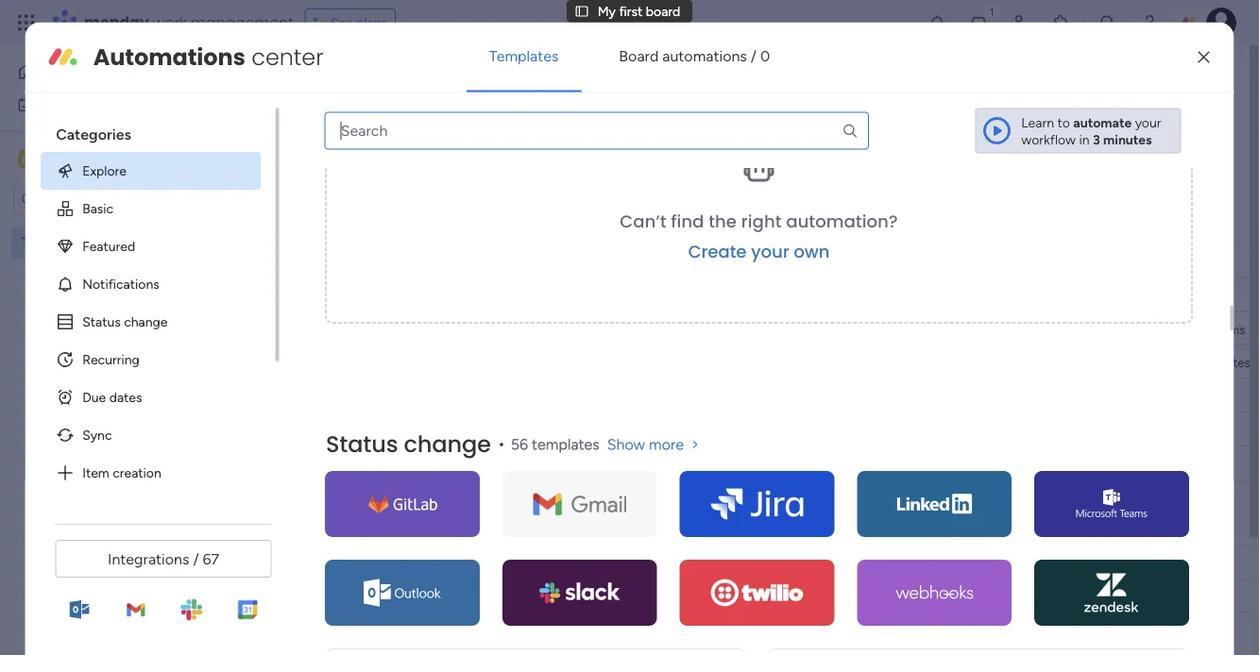 Task type: vqa. For each thing, say whether or not it's contained in the screenshot.
stuck
no



Task type: locate. For each thing, give the bounding box(es) containing it.
home
[[43, 64, 80, 80]]

workflow
[[1022, 132, 1076, 148]]

column information image
[[855, 555, 870, 570], [987, 555, 1002, 570]]

main right workspace "icon"
[[43, 150, 77, 168]]

1 horizontal spatial first
[[326, 63, 368, 95]]

new project
[[294, 186, 368, 202]]

change down notifications option
[[124, 314, 167, 330]]

this
[[325, 246, 360, 270]]

my work
[[42, 96, 92, 112]]

0 vertical spatial status change
[[82, 314, 167, 330]]

1 vertical spatial board
[[374, 63, 443, 95]]

1 vertical spatial project
[[357, 320, 400, 336]]

0 vertical spatial notes
[[1193, 286, 1229, 302]]

explore option
[[40, 152, 261, 190]]

option
[[0, 226, 241, 230], [40, 492, 261, 530]]

1 horizontal spatial status
[[326, 430, 398, 461]]

integrations / 67
[[108, 551, 219, 568]]

month
[[364, 246, 422, 270], [368, 514, 425, 538]]

0 horizontal spatial first
[[66, 235, 89, 251]]

item
[[82, 465, 109, 481]]

1 horizontal spatial change
[[404, 430, 491, 461]]

status inside option
[[82, 314, 120, 330]]

owner
[[688, 555, 727, 571]]

where
[[735, 102, 772, 118]]

board up project.
[[374, 63, 443, 95]]

of right type
[[394, 102, 407, 118]]

0 horizontal spatial main
[[43, 150, 77, 168]]

column information image right status field
[[855, 555, 870, 570]]

1 vertical spatial status
[[326, 430, 398, 461]]

new
[[294, 186, 322, 202]]

notes for next month
[[1193, 555, 1229, 571]]

month right this
[[364, 246, 422, 270]]

2 vertical spatial project
[[472, 554, 514, 570]]

it
[[848, 321, 856, 337]]

due inside field
[[920, 555, 943, 571]]

autopilot image
[[1077, 131, 1093, 155]]

Owner field
[[683, 552, 732, 573]]

/ left 0
[[751, 47, 757, 65]]

board inside list box
[[93, 235, 127, 251]]

due for due date
[[920, 555, 943, 571]]

notifications image
[[928, 13, 947, 32]]

status change inside option
[[82, 314, 167, 330]]

0 horizontal spatial status change
[[82, 314, 167, 330]]

first up the any
[[326, 63, 368, 95]]

work up automations
[[153, 12, 187, 33]]

automations
[[93, 41, 246, 73]]

status change down notifications
[[82, 314, 167, 330]]

0 horizontal spatial see
[[331, 15, 353, 31]]

due
[[82, 390, 106, 406], [920, 555, 943, 571]]

of right track
[[719, 102, 732, 118]]

2 vertical spatial my first board
[[44, 235, 127, 251]]

/
[[751, 47, 757, 65], [193, 551, 199, 568]]

1 horizontal spatial column information image
[[987, 555, 1002, 570]]

2 vertical spatial first
[[66, 235, 89, 251]]

Search for a column type search field
[[325, 112, 870, 150]]

recurring
[[82, 352, 139, 368]]

column information image right date
[[987, 555, 1002, 570]]

1 horizontal spatial due
[[920, 555, 943, 571]]

0 horizontal spatial /
[[193, 551, 199, 568]]

1 horizontal spatial main
[[316, 136, 344, 152]]

main for main workspace
[[43, 150, 77, 168]]

integrations
[[108, 551, 189, 568]]

column information image for status
[[855, 555, 870, 570]]

0 vertical spatial status
[[82, 314, 120, 330]]

/ left 67
[[193, 551, 199, 568]]

board
[[619, 47, 659, 65]]

see plans
[[331, 15, 388, 31]]

due left the dates
[[82, 390, 106, 406]]

board automations / 0 button
[[597, 34, 793, 79]]

manage any type of project. assign owners, set timelines and keep track of where your project stands.
[[289, 102, 893, 118]]

see left plans
[[331, 15, 353, 31]]

basic
[[82, 201, 113, 217]]

to
[[1058, 115, 1071, 131]]

1 vertical spatial see
[[862, 101, 885, 117]]

Notes field
[[1188, 284, 1234, 305], [1188, 552, 1234, 573]]

1 horizontal spatial work
[[153, 12, 187, 33]]

2 vertical spatial board
[[93, 235, 127, 251]]

due for due dates
[[82, 390, 106, 406]]

project inside button
[[325, 186, 368, 202]]

work up 'categories'
[[63, 96, 92, 112]]

1 vertical spatial change
[[404, 430, 491, 461]]

0 horizontal spatial due
[[82, 390, 106, 406]]

the
[[709, 210, 737, 235]]

my first board inside list box
[[44, 235, 127, 251]]

main left table
[[316, 136, 344, 152]]

None search field
[[325, 112, 870, 150]]

0 horizontal spatial work
[[63, 96, 92, 112]]

My first board field
[[283, 63, 448, 95]]

in
[[1080, 132, 1090, 148]]

main
[[316, 136, 344, 152], [43, 150, 77, 168]]

This month field
[[320, 246, 426, 270]]

your down right
[[751, 241, 790, 265]]

work
[[153, 12, 187, 33], [63, 96, 92, 112]]

first up "board"
[[619, 3, 643, 19]]

1 horizontal spatial status change
[[326, 430, 491, 461]]

0 horizontal spatial change
[[124, 314, 167, 330]]

0 horizontal spatial column information image
[[855, 555, 870, 570]]

main inside button
[[316, 136, 344, 152]]

categories list box
[[40, 108, 279, 530]]

set
[[551, 102, 569, 118]]

automations center
[[93, 41, 324, 73]]

1 notes field from the top
[[1188, 284, 1234, 305]]

notes
[[1220, 355, 1251, 370]]

work inside button
[[63, 96, 92, 112]]

minutes
[[1104, 132, 1153, 148]]

explore
[[82, 163, 126, 179]]

1 vertical spatial due
[[920, 555, 943, 571]]

2 notes field from the top
[[1188, 552, 1234, 573]]

my work button
[[11, 89, 203, 120]]

1 vertical spatial notes field
[[1188, 552, 1234, 573]]

column information image for due date
[[987, 555, 1002, 570]]

2 horizontal spatial first
[[619, 3, 643, 19]]

my first board down basic
[[44, 235, 127, 251]]

1 horizontal spatial of
[[719, 102, 732, 118]]

status inside field
[[798, 555, 837, 571]]

first down basic
[[66, 235, 89, 251]]

board up "board"
[[646, 3, 681, 19]]

notifications option
[[40, 265, 261, 303]]

due inside "option"
[[82, 390, 106, 406]]

main table button
[[286, 129, 393, 159]]

due dates
[[82, 390, 142, 406]]

0 vertical spatial work
[[153, 12, 187, 33]]

0 vertical spatial see
[[331, 15, 353, 31]]

my first board list box
[[0, 223, 241, 514]]

can't find the right automation? create your own
[[620, 210, 898, 265]]

1 horizontal spatial board
[[374, 63, 443, 95]]

see inside button
[[331, 15, 353, 31]]

2 horizontal spatial status
[[798, 555, 837, 571]]

0 vertical spatial month
[[364, 246, 422, 270]]

notifications
[[82, 276, 159, 292]]

board automations / 0
[[619, 47, 770, 65]]

featured option
[[40, 227, 261, 265]]

see left more
[[862, 101, 885, 117]]

0 horizontal spatial status
[[82, 314, 120, 330]]

on
[[830, 321, 845, 337]]

0 horizontal spatial my first board
[[44, 235, 127, 251]]

1 vertical spatial month
[[368, 514, 425, 538]]

option up featured at the top of page
[[0, 226, 241, 230]]

main inside workspace selection element
[[43, 150, 77, 168]]

hidden columns image
[[761, 184, 792, 203]]

0 vertical spatial my first board
[[598, 3, 681, 19]]

2 column information image from the left
[[987, 555, 1002, 570]]

automations  center image
[[48, 42, 78, 72]]

1 horizontal spatial my first board
[[287, 63, 443, 95]]

next month
[[325, 514, 425, 538]]

0 vertical spatial notes field
[[1188, 284, 1234, 305]]

more
[[649, 437, 684, 455]]

due left date
[[920, 555, 943, 571]]

invite members image
[[1011, 13, 1030, 32]]

status change
[[82, 314, 167, 330], [326, 430, 491, 461]]

1 vertical spatial /
[[193, 551, 199, 568]]

1 vertical spatial work
[[63, 96, 92, 112]]

show
[[607, 437, 645, 455]]

2 horizontal spatial board
[[646, 3, 681, 19]]

0 vertical spatial project
[[325, 186, 368, 202]]

1 horizontal spatial /
[[751, 47, 757, 65]]

change
[[124, 314, 167, 330], [404, 430, 491, 461]]

0 vertical spatial change
[[124, 314, 167, 330]]

item creation option
[[40, 454, 261, 492]]

0 horizontal spatial board
[[93, 235, 127, 251]]

keep
[[654, 102, 683, 118]]

1 notes from the top
[[1193, 286, 1229, 302]]

first
[[619, 3, 643, 19], [326, 63, 368, 95], [66, 235, 89, 251]]

my first board up "board"
[[598, 3, 681, 19]]

change left "56"
[[404, 430, 491, 461]]

option down creation
[[40, 492, 261, 530]]

1 vertical spatial my first board
[[287, 63, 443, 95]]

1 horizontal spatial see
[[862, 101, 885, 117]]

2 notes from the top
[[1193, 555, 1229, 571]]

sync
[[82, 427, 112, 443]]

help image
[[1141, 13, 1160, 32]]

1 vertical spatial notes
[[1193, 555, 1229, 571]]

2 vertical spatial status
[[798, 555, 837, 571]]

categories heading
[[40, 108, 261, 152]]

your
[[775, 102, 801, 118], [1136, 115, 1162, 131], [751, 241, 790, 265]]

Status field
[[794, 552, 841, 573]]

see for see more
[[862, 101, 885, 117]]

kanban button
[[393, 129, 465, 159]]

2 horizontal spatial my first board
[[598, 3, 681, 19]]

new project button
[[286, 179, 375, 209]]

center
[[252, 41, 324, 73]]

1 column information image from the left
[[855, 555, 870, 570]]

date
[[947, 555, 973, 571]]

board down basic
[[93, 235, 127, 251]]

featured
[[82, 238, 135, 254]]

status change up next month at left bottom
[[326, 430, 491, 461]]

owners,
[[502, 102, 548, 118]]

your up the minutes
[[1136, 115, 1162, 131]]

categories
[[55, 125, 131, 143]]

work for monday
[[153, 12, 187, 33]]

Search in workspace field
[[40, 189, 158, 211]]

0 horizontal spatial of
[[394, 102, 407, 118]]

apps image
[[1053, 13, 1072, 32]]

inbox image
[[970, 13, 989, 32]]

basic option
[[40, 190, 261, 227]]

working
[[778, 321, 827, 337]]

main table
[[316, 136, 378, 152]]

status
[[82, 314, 120, 330], [326, 430, 398, 461], [798, 555, 837, 571]]

and
[[629, 102, 651, 118]]

0 vertical spatial due
[[82, 390, 106, 406]]

1 vertical spatial status change
[[326, 430, 491, 461]]

first inside list box
[[66, 235, 89, 251]]

my first board up type
[[287, 63, 443, 95]]

month right "next"
[[368, 514, 425, 538]]

1 vertical spatial first
[[326, 63, 368, 95]]

kanban
[[407, 136, 451, 152]]



Task type: describe. For each thing, give the bounding box(es) containing it.
add to favorites image
[[488, 69, 507, 88]]

notes field for this month
[[1188, 284, 1234, 305]]

0 vertical spatial option
[[0, 226, 241, 230]]

own
[[794, 241, 830, 265]]

this month
[[325, 246, 422, 270]]

see more
[[862, 101, 918, 117]]

right
[[741, 210, 782, 235]]

templates
[[532, 437, 600, 455]]

items
[[1216, 322, 1246, 337]]

your right "where" on the top right of page
[[775, 102, 801, 118]]

templates button
[[467, 34, 582, 79]]

create
[[688, 241, 747, 265]]

m
[[22, 151, 33, 167]]

notes field for next month
[[1188, 552, 1234, 573]]

templates
[[489, 47, 559, 65]]

0 vertical spatial /
[[751, 47, 757, 65]]

next
[[325, 514, 363, 538]]

your inside the your workflow in
[[1136, 115, 1162, 131]]

monday
[[84, 12, 149, 33]]

sync option
[[40, 416, 261, 454]]

month for this month
[[364, 246, 422, 270]]

creation
[[112, 465, 161, 481]]

1
[[403, 320, 409, 336]]

select product image
[[17, 13, 36, 32]]

working on it
[[778, 321, 856, 337]]

Priority field
[[1053, 552, 1105, 573]]

automate
[[1101, 136, 1160, 152]]

workspace image
[[18, 149, 37, 170]]

see plans button
[[305, 9, 396, 37]]

2 of from the left
[[719, 102, 732, 118]]

due dates option
[[40, 379, 261, 416]]

management
[[191, 12, 294, 33]]

status change option
[[40, 303, 261, 341]]

1 of from the left
[[394, 102, 407, 118]]

can't
[[620, 210, 667, 235]]

0
[[761, 47, 770, 65]]

create your own link
[[688, 241, 830, 265]]

monday work management
[[84, 12, 294, 33]]

action items
[[1176, 322, 1246, 337]]

learn to automate
[[1022, 115, 1132, 131]]

stands.
[[851, 102, 893, 118]]

low
[[1066, 321, 1091, 337]]

show board description image
[[456, 70, 479, 89]]

my inside list box
[[44, 235, 63, 251]]

automation?
[[786, 210, 898, 235]]

automate
[[1074, 115, 1132, 131]]

show more
[[607, 437, 684, 455]]

v2 overdue deadline image
[[887, 320, 903, 338]]

integrations / 67 button
[[55, 541, 272, 578]]

project 1
[[357, 320, 409, 336]]

action
[[1176, 322, 1213, 337]]

priority
[[1058, 555, 1100, 571]]

16
[[956, 321, 968, 336]]

your inside can't find the right automation? create your own
[[751, 241, 790, 265]]

nov
[[930, 321, 953, 336]]

add view image
[[476, 137, 484, 151]]

recurring option
[[40, 341, 261, 379]]

search everything image
[[1099, 13, 1118, 32]]

automations
[[663, 47, 747, 65]]

see more link
[[860, 99, 920, 118]]

Due date field
[[915, 552, 978, 573]]

find
[[671, 210, 704, 235]]

type
[[364, 102, 391, 118]]

0 vertical spatial board
[[646, 3, 681, 19]]

your workflow in
[[1022, 115, 1162, 148]]

0 vertical spatial first
[[619, 3, 643, 19]]

3 minutes
[[1093, 132, 1153, 148]]

56
[[511, 437, 528, 455]]

assign
[[459, 102, 498, 118]]

workspace
[[80, 150, 155, 168]]

manage
[[289, 102, 336, 118]]

main for main table
[[316, 136, 344, 152]]

home button
[[11, 57, 203, 87]]

Next month field
[[320, 514, 430, 539]]

john smith image
[[1207, 8, 1237, 38]]

table
[[347, 136, 378, 152]]

67
[[203, 551, 219, 568]]

workspace selection element
[[18, 148, 158, 172]]

any
[[340, 102, 361, 118]]

learn
[[1022, 115, 1055, 131]]

plans
[[356, 15, 388, 31]]

see for see plans
[[331, 15, 353, 31]]

56 templates
[[511, 437, 600, 455]]

month for next month
[[368, 514, 425, 538]]

my inside button
[[42, 96, 60, 112]]

track
[[686, 102, 716, 118]]

1 vertical spatial option
[[40, 492, 261, 530]]

3
[[1093, 132, 1101, 148]]

item creation
[[82, 465, 161, 481]]

project for project
[[472, 554, 514, 570]]

work for my
[[63, 96, 92, 112]]

other
[[1195, 389, 1227, 405]]

1 image
[[984, 1, 1001, 22]]

project.
[[410, 102, 456, 118]]

project for project 1
[[357, 320, 400, 336]]

notes for this month
[[1193, 286, 1229, 302]]

change inside option
[[124, 314, 167, 330]]

dates
[[109, 390, 142, 406]]

main workspace
[[43, 150, 155, 168]]

due date
[[920, 555, 973, 571]]

nov 16
[[930, 321, 968, 336]]

search image
[[842, 123, 859, 140]]

timelines
[[573, 102, 626, 118]]



